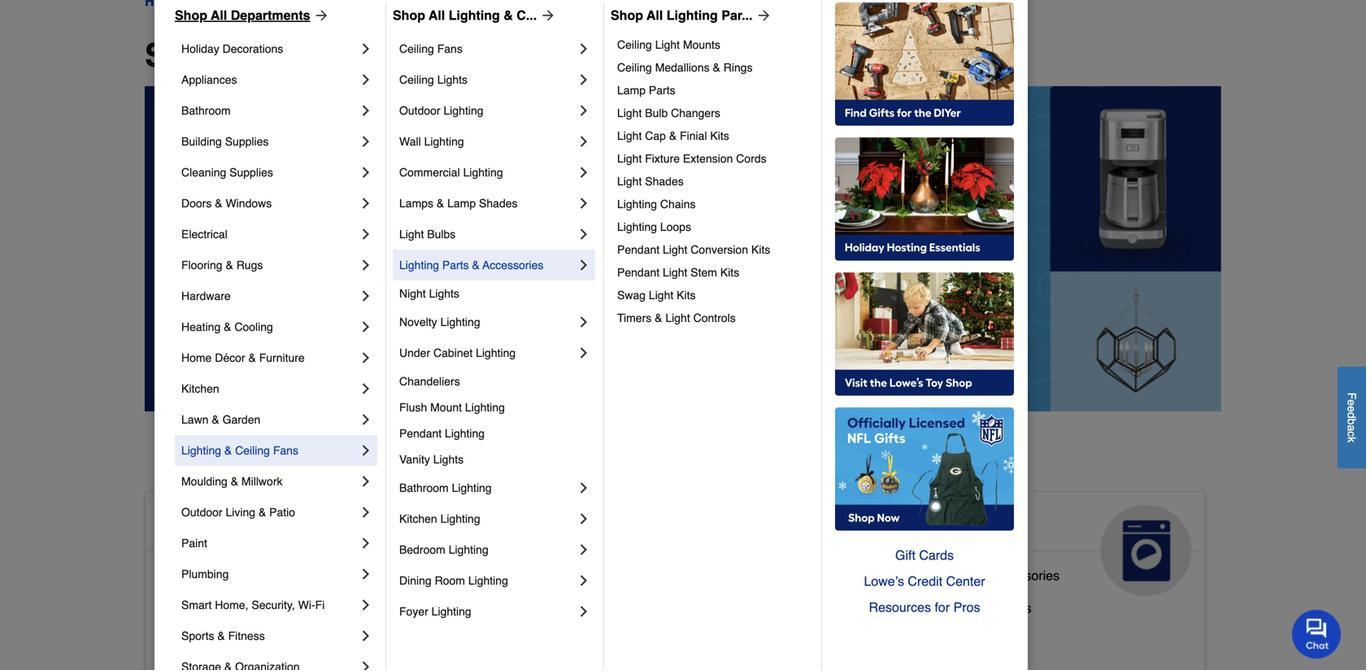 Task type: locate. For each thing, give the bounding box(es) containing it.
0 horizontal spatial pet
[[521, 627, 541, 642]]

parts for lamp
[[649, 84, 676, 97]]

pendant lighting link
[[399, 421, 592, 447]]

1 vertical spatial accessories
[[990, 568, 1060, 583]]

beds,
[[544, 627, 578, 642]]

timers
[[617, 312, 652, 325]]

light up timers & light controls
[[649, 289, 674, 302]]

& left c...
[[504, 8, 513, 23]]

4 accessible from the top
[[159, 633, 221, 648]]

departments up outdoor lighting
[[285, 37, 483, 74]]

3 shop from the left
[[611, 8, 643, 23]]

shades down fixture
[[645, 175, 684, 188]]

bathroom up the building
[[181, 104, 231, 117]]

lighting & ceiling fans
[[181, 444, 299, 457]]

0 horizontal spatial kitchen
[[181, 382, 219, 395]]

& left cooling
[[224, 320, 231, 334]]

& left 'rugs' on the top of page
[[226, 259, 233, 272]]

medallions
[[655, 61, 710, 74]]

1 horizontal spatial furniture
[[645, 627, 697, 642]]

& inside animal & pet care
[[603, 512, 620, 538]]

lighting parts & accessories link
[[399, 250, 576, 281]]

plumbing link
[[181, 559, 358, 590]]

wine
[[955, 601, 985, 616]]

lighting up night at the left of page
[[399, 259, 439, 272]]

1 horizontal spatial arrow right image
[[537, 7, 557, 24]]

bathroom up the smart home, security, wi-fi
[[224, 568, 281, 583]]

accessible entry & home link
[[159, 630, 305, 662]]

supplies for building supplies
[[225, 135, 269, 148]]

2 horizontal spatial arrow right image
[[753, 7, 772, 24]]

light left "bulb"
[[617, 107, 642, 120]]

for
[[935, 600, 950, 615]]

chevron right image for lamps & lamp shades
[[576, 195, 592, 211]]

kits down light bulb changers link
[[710, 129, 729, 142]]

chevron right image for home décor & furniture
[[358, 350, 374, 366]]

shop for shop all lighting par...
[[611, 8, 643, 23]]

bedroom up dining
[[399, 543, 446, 556]]

shop all lighting par... link
[[611, 6, 772, 25]]

& up wine
[[978, 568, 987, 583]]

appliance parts & accessories link
[[884, 564, 1060, 597]]

1 horizontal spatial lamp
[[617, 84, 646, 97]]

under cabinet lighting
[[399, 347, 516, 360]]

arrow right image inside shop all lighting & c... 'link'
[[537, 7, 557, 24]]

& inside ceiling medallions & rings link
[[713, 61, 721, 74]]

1 horizontal spatial kitchen
[[399, 512, 437, 525]]

& right houses,
[[632, 627, 641, 642]]

lights down pendant lighting
[[433, 453, 464, 466]]

0 vertical spatial home
[[181, 351, 212, 364]]

home inside "link"
[[181, 351, 212, 364]]

gift
[[896, 548, 916, 563]]

2 horizontal spatial shop
[[611, 8, 643, 23]]

1 vertical spatial lights
[[429, 287, 460, 300]]

lights for vanity lights
[[433, 453, 464, 466]]

supplies up houses,
[[579, 594, 629, 609]]

light down loops
[[663, 243, 688, 256]]

0 vertical spatial accessories
[[483, 259, 544, 272]]

1 horizontal spatial appliances
[[884, 512, 1005, 538]]

lighting inside shop all lighting & c... 'link'
[[449, 8, 500, 23]]

& inside doors & windows link
[[215, 197, 223, 210]]

building
[[181, 135, 222, 148]]

ceiling inside "link"
[[399, 42, 434, 55]]

departments up holiday decorations link
[[231, 8, 310, 23]]

chevron right image for novelty lighting
[[576, 314, 592, 330]]

appliances up cards
[[884, 512, 1005, 538]]

2 vertical spatial parts
[[944, 568, 975, 583]]

appliance parts & accessories
[[884, 568, 1060, 583]]

holiday hosting essentials. image
[[835, 137, 1014, 261]]

1 shop from the left
[[175, 8, 207, 23]]

& down the light bulbs link
[[472, 259, 480, 272]]

find gifts for the diyer. image
[[835, 2, 1014, 126]]

chevron right image for bathroom
[[358, 102, 374, 119]]

bathroom lighting link
[[399, 473, 576, 504]]

& left pros
[[943, 601, 952, 616]]

arrow right image up shop all departments
[[310, 7, 330, 24]]

hardware link
[[181, 281, 358, 312]]

lighting inside commercial lighting link
[[463, 166, 503, 179]]

animal & pet care
[[521, 512, 662, 564]]

beverage & wine chillers
[[884, 601, 1032, 616]]

0 horizontal spatial shop
[[175, 8, 207, 23]]

fans down lawn & garden 'link'
[[273, 444, 299, 457]]

0 vertical spatial pendant
[[617, 243, 660, 256]]

chat invite button image
[[1293, 609, 1342, 659]]

bathroom for bathroom lighting
[[399, 482, 449, 495]]

1 vertical spatial lamp
[[448, 197, 476, 210]]

1 vertical spatial departments
[[285, 37, 483, 74]]

0 vertical spatial outdoor
[[399, 104, 441, 117]]

0 vertical spatial bedroom
[[399, 543, 446, 556]]

parts down cards
[[944, 568, 975, 583]]

kitchen for kitchen
[[181, 382, 219, 395]]

light up light shades
[[617, 152, 642, 165]]

lighting up ceiling fans "link"
[[449, 8, 500, 23]]

1 arrow right image from the left
[[310, 7, 330, 24]]

outdoor down 'moulding'
[[181, 506, 223, 519]]

lighting inside under cabinet lighting link
[[476, 347, 516, 360]]

appliances down holiday
[[181, 73, 237, 86]]

shop up ceiling light mounts
[[611, 8, 643, 23]]

kits inside "link"
[[677, 289, 696, 302]]

arrow right image up ceiling light mounts link
[[753, 7, 772, 24]]

light up lighting chains on the top of page
[[617, 175, 642, 188]]

0 horizontal spatial arrow right image
[[310, 7, 330, 24]]

& down accessible bedroom link
[[217, 630, 225, 643]]

pendant light stem kits link
[[617, 261, 810, 284]]

f e e d b a c k
[[1346, 393, 1359, 443]]

1 vertical spatial pet
[[521, 627, 541, 642]]

& inside lighting parts & accessories link
[[472, 259, 480, 272]]

& right cap
[[669, 129, 677, 142]]

0 horizontal spatial accessories
[[483, 259, 544, 272]]

kitchen up lawn
[[181, 382, 219, 395]]

& right doors
[[215, 197, 223, 210]]

lamp inside lamps & lamp shades link
[[448, 197, 476, 210]]

lighting inside lighting loops link
[[617, 220, 657, 233]]

0 horizontal spatial furniture
[[259, 351, 305, 364]]

furniture right houses,
[[645, 627, 697, 642]]

2 horizontal spatial parts
[[944, 568, 975, 583]]

accessories up chillers
[[990, 568, 1060, 583]]

lighting inside bathroom lighting link
[[452, 482, 492, 495]]

0 horizontal spatial bedroom
[[224, 601, 277, 616]]

lighting down room
[[432, 605, 472, 618]]

chevron right image
[[358, 41, 374, 57], [576, 41, 592, 57], [358, 102, 374, 119], [576, 102, 592, 119], [358, 164, 374, 181], [576, 164, 592, 181], [358, 195, 374, 211], [358, 226, 374, 242], [576, 257, 592, 273], [358, 288, 374, 304], [576, 314, 592, 330], [358, 381, 374, 397], [358, 412, 374, 428], [358, 473, 374, 490], [576, 480, 592, 496], [576, 542, 592, 558], [358, 566, 374, 582], [358, 597, 374, 613], [576, 604, 592, 620], [358, 659, 374, 670]]

kitchen up bedroom lighting
[[399, 512, 437, 525]]

chains
[[660, 198, 696, 211]]

security,
[[252, 599, 295, 612]]

chevron right image for foyer lighting
[[576, 604, 592, 620]]

lighting inside outdoor lighting link
[[444, 104, 484, 117]]

& left rings
[[713, 61, 721, 74]]

lighting inside lighting & ceiling fans link
[[181, 444, 221, 457]]

2 shop from the left
[[393, 8, 425, 23]]

0 vertical spatial pet
[[626, 512, 662, 538]]

3 arrow right image from the left
[[753, 7, 772, 24]]

shop for shop all departments
[[175, 8, 207, 23]]

lighting inside shop all lighting par... link
[[667, 8, 718, 23]]

flooring & rugs link
[[181, 250, 358, 281]]

accessible home link
[[146, 492, 480, 596]]

pendant up vanity
[[399, 427, 442, 440]]

decorations
[[223, 42, 283, 55]]

all
[[211, 8, 227, 23], [429, 8, 445, 23], [647, 8, 663, 23], [235, 37, 276, 74]]

room
[[435, 574, 465, 587]]

all up ceiling fans
[[429, 8, 445, 23]]

sports
[[181, 630, 214, 643]]

1 accessible from the top
[[159, 512, 278, 538]]

lighting up "kitchen lighting" link
[[452, 482, 492, 495]]

lighting inside wall lighting link
[[424, 135, 464, 148]]

lights up outdoor lighting
[[437, 73, 468, 86]]

0 vertical spatial parts
[[649, 84, 676, 97]]

& inside flooring & rugs link
[[226, 259, 233, 272]]

pros
[[954, 600, 981, 615]]

departments for shop all departments
[[285, 37, 483, 74]]

parts for appliance
[[944, 568, 975, 583]]

bathroom inside bathroom link
[[181, 104, 231, 117]]

arrow right image for shop all lighting par...
[[753, 7, 772, 24]]

foyer lighting link
[[399, 596, 576, 627]]

lamp down commercial lighting
[[448, 197, 476, 210]]

fitness
[[228, 630, 265, 643]]

appliances link down decorations
[[181, 64, 358, 95]]

& right lamps
[[437, 197, 444, 210]]

& inside home décor & furniture "link"
[[248, 351, 256, 364]]

lighting & ceiling fans link
[[181, 435, 358, 466]]

& right décor
[[248, 351, 256, 364]]

gift cards
[[896, 548, 954, 563]]

lighting down "flush mount lighting"
[[445, 427, 485, 440]]

0 horizontal spatial lamp
[[448, 197, 476, 210]]

1 horizontal spatial accessories
[[990, 568, 1060, 583]]

appliances link up chillers
[[871, 492, 1205, 596]]

lighting loops
[[617, 220, 691, 233]]

swag
[[617, 289, 646, 302]]

smart home, security, wi-fi
[[181, 599, 325, 612]]

1 vertical spatial parts
[[442, 259, 469, 272]]

wall lighting
[[399, 135, 464, 148]]

pendant light stem kits
[[617, 266, 740, 279]]

0 horizontal spatial appliances link
[[181, 64, 358, 95]]

patio
[[269, 506, 295, 519]]

fans up 'ceiling lights' on the left top of the page
[[437, 42, 463, 55]]

2 vertical spatial pendant
[[399, 427, 442, 440]]

cleaning supplies link
[[181, 157, 358, 188]]

& down swag light kits
[[655, 312, 663, 325]]

1 vertical spatial bedroom
[[224, 601, 277, 616]]

supplies up 'windows'
[[230, 166, 273, 179]]

enjoy savings year-round. no matter what you're shopping for, find what you need at a great price. image
[[145, 86, 1222, 412]]

furniture down heating & cooling link
[[259, 351, 305, 364]]

0 vertical spatial furniture
[[259, 351, 305, 364]]

2 vertical spatial bathroom
[[224, 568, 281, 583]]

& right animal
[[603, 512, 620, 538]]

ceiling for ceiling fans
[[399, 42, 434, 55]]

outdoor
[[399, 104, 441, 117], [181, 506, 223, 519]]

shop up holiday
[[175, 8, 207, 23]]

building supplies
[[181, 135, 269, 148]]

lighting chains
[[617, 198, 696, 211]]

accessories up 'night lights' link
[[483, 259, 544, 272]]

& right lawn
[[212, 413, 219, 426]]

kits down conversion
[[721, 266, 740, 279]]

chevron right image for lighting parts & accessories
[[576, 257, 592, 273]]

pendant down lighting loops
[[617, 243, 660, 256]]

lighting down chandeliers link
[[465, 401, 505, 414]]

fixture
[[645, 152, 680, 165]]

& inside outdoor living & patio link
[[259, 506, 266, 519]]

chevron right image for ceiling fans
[[576, 41, 592, 57]]

0 horizontal spatial fans
[[273, 444, 299, 457]]

rugs
[[236, 259, 263, 272]]

c
[[1346, 431, 1359, 437]]

outdoor lighting link
[[399, 95, 576, 126]]

1 horizontal spatial fans
[[437, 42, 463, 55]]

accessible up sports
[[159, 601, 221, 616]]

parts
[[649, 84, 676, 97], [442, 259, 469, 272], [944, 568, 975, 583]]

all up ceiling light mounts
[[647, 8, 663, 23]]

pendant up swag
[[617, 266, 660, 279]]

0 vertical spatial kitchen
[[181, 382, 219, 395]]

1 horizontal spatial pet
[[626, 512, 662, 538]]

1 horizontal spatial bedroom
[[399, 543, 446, 556]]

fans
[[437, 42, 463, 55], [273, 444, 299, 457]]

bathroom
[[181, 104, 231, 117], [399, 482, 449, 495], [224, 568, 281, 583]]

1 horizontal spatial outdoor
[[399, 104, 441, 117]]

appliance
[[884, 568, 941, 583]]

0 vertical spatial appliances link
[[181, 64, 358, 95]]

hardware
[[181, 290, 231, 303]]

accessible up the smart
[[159, 568, 221, 583]]

1 vertical spatial appliances link
[[871, 492, 1205, 596]]

0 horizontal spatial outdoor
[[181, 506, 223, 519]]

accessible down 'moulding'
[[159, 512, 278, 538]]

0 vertical spatial fans
[[437, 42, 463, 55]]

e up "d"
[[1346, 399, 1359, 406]]

parts down the bulbs
[[442, 259, 469, 272]]

shop up ceiling fans
[[393, 8, 425, 23]]

lighting up the dining room lighting
[[449, 543, 489, 556]]

accessible for accessible bathroom
[[159, 568, 221, 583]]

1 vertical spatial outdoor
[[181, 506, 223, 519]]

1 vertical spatial bathroom
[[399, 482, 449, 495]]

supplies inside 'link'
[[225, 135, 269, 148]]

ceiling fans link
[[399, 33, 576, 64]]

novelty lighting link
[[399, 307, 576, 338]]

officially licensed n f l gifts. shop now. image
[[835, 408, 1014, 531]]

pendant
[[617, 243, 660, 256], [617, 266, 660, 279], [399, 427, 442, 440]]

finial
[[680, 129, 707, 142]]

lighting down wall lighting link
[[463, 166, 503, 179]]

ceiling
[[617, 38, 652, 51], [399, 42, 434, 55], [617, 61, 652, 74], [399, 73, 434, 86], [235, 444, 270, 457]]

lighting down lighting chains on the top of page
[[617, 220, 657, 233]]

outdoor up wall
[[399, 104, 441, 117]]

0 vertical spatial lights
[[437, 73, 468, 86]]

lawn & garden link
[[181, 404, 358, 435]]

chevron right image for doors & windows
[[358, 195, 374, 211]]

ceiling for ceiling lights
[[399, 73, 434, 86]]

2 vertical spatial lights
[[433, 453, 464, 466]]

flooring
[[181, 259, 223, 272]]

& inside appliance parts & accessories link
[[978, 568, 987, 583]]

light shades
[[617, 175, 684, 188]]

shop all departments link
[[175, 6, 330, 25]]

e up the b
[[1346, 406, 1359, 412]]

lighting down outdoor lighting
[[424, 135, 464, 148]]

lighting up under cabinet lighting
[[441, 316, 480, 329]]

& inside lawn & garden 'link'
[[212, 413, 219, 426]]

lowe's
[[864, 574, 905, 589]]

1 horizontal spatial shades
[[645, 175, 684, 188]]

0 horizontal spatial parts
[[442, 259, 469, 272]]

millwork
[[242, 475, 283, 488]]

visit the lowe's toy shop. image
[[835, 273, 1014, 396]]

all up holiday decorations
[[211, 8, 227, 23]]

supplies for livestock supplies
[[579, 594, 629, 609]]

2 accessible from the top
[[159, 568, 221, 583]]

lights up "novelty lighting"
[[429, 287, 460, 300]]

& left patio
[[259, 506, 266, 519]]

doors & windows link
[[181, 188, 358, 219]]

& right the entry
[[258, 633, 267, 648]]

1 vertical spatial shades
[[479, 197, 518, 210]]

2 arrow right image from the left
[[537, 7, 557, 24]]

flush mount lighting link
[[399, 395, 592, 421]]

lighting up foyer lighting link
[[468, 574, 508, 587]]

lighting up mounts on the top of the page
[[667, 8, 718, 23]]

wall lighting link
[[399, 126, 576, 157]]

chevron right image
[[358, 72, 374, 88], [576, 72, 592, 88], [358, 133, 374, 150], [576, 133, 592, 150], [576, 195, 592, 211], [576, 226, 592, 242], [358, 257, 374, 273], [358, 319, 374, 335], [576, 345, 592, 361], [358, 350, 374, 366], [358, 443, 374, 459], [358, 504, 374, 521], [576, 511, 592, 527], [358, 535, 374, 552], [576, 573, 592, 589], [358, 628, 374, 644]]

outdoor lighting
[[399, 104, 484, 117]]

bathroom inside bathroom lighting link
[[399, 482, 449, 495]]

commercial lighting link
[[399, 157, 576, 188]]

1 horizontal spatial shop
[[393, 8, 425, 23]]

1 vertical spatial appliances
[[884, 512, 1005, 538]]

paint link
[[181, 528, 358, 559]]

1 vertical spatial pendant
[[617, 266, 660, 279]]

2 vertical spatial home
[[271, 633, 305, 648]]

arrow right image inside shop all departments link
[[310, 7, 330, 24]]

kitchen for kitchen lighting
[[399, 512, 437, 525]]

lighting up chandeliers link
[[476, 347, 516, 360]]

cap
[[645, 129, 666, 142]]

arrow right image
[[310, 7, 330, 24], [537, 7, 557, 24], [753, 7, 772, 24]]

lighting inside pendant lighting link
[[445, 427, 485, 440]]

1 horizontal spatial appliances link
[[871, 492, 1205, 596]]

chevron right image for moulding & millwork
[[358, 473, 374, 490]]

accessible down the smart
[[159, 633, 221, 648]]

flooring & rugs
[[181, 259, 263, 272]]

0 vertical spatial bathroom
[[181, 104, 231, 117]]

lighting up 'moulding'
[[181, 444, 221, 457]]

shop inside 'link'
[[393, 8, 425, 23]]

1 horizontal spatial parts
[[649, 84, 676, 97]]

lamp up "bulb"
[[617, 84, 646, 97]]

lighting down bathroom lighting
[[441, 512, 480, 525]]

all inside 'link'
[[429, 8, 445, 23]]

kits down pendant light stem kits
[[677, 289, 696, 302]]

chevron right image for light bulbs
[[576, 226, 592, 242]]

0 horizontal spatial appliances
[[181, 73, 237, 86]]

accessible for accessible entry & home
[[159, 633, 221, 648]]

home décor & furniture link
[[181, 342, 358, 373]]

3 accessible from the top
[[159, 601, 221, 616]]

pendant for pendant light conversion kits
[[617, 243, 660, 256]]

ceiling light mounts link
[[617, 33, 810, 56]]

shades down commercial lighting link
[[479, 197, 518, 210]]

pet
[[626, 512, 662, 538], [521, 627, 541, 642]]

parts up "bulb"
[[649, 84, 676, 97]]

chevron right image for hardware
[[358, 288, 374, 304]]

0 vertical spatial departments
[[231, 8, 310, 23]]

0 vertical spatial supplies
[[225, 135, 269, 148]]

chevron right image for electrical
[[358, 226, 374, 242]]

electrical
[[181, 228, 228, 241]]

lighting inside bedroom lighting link
[[449, 543, 489, 556]]

1 vertical spatial kitchen
[[399, 512, 437, 525]]

light left stem
[[663, 266, 688, 279]]

bathroom down vanity lights
[[399, 482, 449, 495]]

dining room lighting
[[399, 574, 508, 587]]

outdoor for outdoor lighting
[[399, 104, 441, 117]]

shop all lighting & c...
[[393, 8, 537, 23]]

accessible for accessible bedroom
[[159, 601, 221, 616]]

2 vertical spatial supplies
[[579, 594, 629, 609]]

0 vertical spatial lamp
[[617, 84, 646, 97]]

arrow right image inside shop all lighting par... link
[[753, 7, 772, 24]]

arrow right image up ceiling fans "link"
[[537, 7, 557, 24]]

1 vertical spatial supplies
[[230, 166, 273, 179]]



Task type: describe. For each thing, give the bounding box(es) containing it.
all down shop all departments link
[[235, 37, 276, 74]]

heating & cooling
[[181, 320, 273, 334]]

light up medallions
[[655, 38, 680, 51]]

light bulb changers
[[617, 107, 721, 120]]

all for shop all lighting & c...
[[429, 8, 445, 23]]

lighting inside lighting parts & accessories link
[[399, 259, 439, 272]]

chevron right image for appliances
[[358, 72, 374, 88]]

beverage
[[884, 601, 939, 616]]

pet inside animal & pet care
[[626, 512, 662, 538]]

timers & light controls
[[617, 312, 736, 325]]

shop for shop all lighting & c...
[[393, 8, 425, 23]]

f e e d b a c k button
[[1338, 367, 1367, 468]]

& inside beverage & wine chillers link
[[943, 601, 952, 616]]

shop all departments
[[145, 37, 483, 74]]

0 horizontal spatial shades
[[479, 197, 518, 210]]

& inside lighting & ceiling fans link
[[224, 444, 232, 457]]

living
[[226, 506, 255, 519]]

lamp parts link
[[617, 79, 810, 102]]

lamps
[[399, 197, 434, 210]]

wall
[[399, 135, 421, 148]]

chevron right image for holiday decorations
[[358, 41, 374, 57]]

garden
[[223, 413, 261, 426]]

pendant for pendant light stem kits
[[617, 266, 660, 279]]

entry
[[224, 633, 255, 648]]

bedroom lighting link
[[399, 534, 576, 565]]

& inside moulding & millwork link
[[231, 475, 238, 488]]

chevron right image for heating & cooling
[[358, 319, 374, 335]]

arrow right image for shop all lighting & c...
[[537, 7, 557, 24]]

lowe's credit center
[[864, 574, 986, 589]]

light bulbs link
[[399, 219, 576, 250]]

resources
[[869, 600, 931, 615]]

lighting chains link
[[617, 193, 810, 216]]

0 vertical spatial shades
[[645, 175, 684, 188]]

wi-
[[298, 599, 315, 612]]

light shades link
[[617, 170, 810, 193]]

chevron right image for bathroom lighting
[[576, 480, 592, 496]]

chevron right image for dining room lighting
[[576, 573, 592, 589]]

accessories for appliance parts & accessories
[[990, 568, 1060, 583]]

accessible bathroom link
[[159, 564, 281, 597]]

light fixture extension cords link
[[617, 147, 810, 170]]

kits right conversion
[[752, 243, 771, 256]]

& inside lamps & lamp shades link
[[437, 197, 444, 210]]

paint
[[181, 537, 207, 550]]

pet beds, houses, & furniture
[[521, 627, 697, 642]]

& inside heating & cooling link
[[224, 320, 231, 334]]

fans inside "link"
[[437, 42, 463, 55]]

vanity lights link
[[399, 447, 592, 473]]

extension
[[683, 152, 733, 165]]

smart home, security, wi-fi link
[[181, 590, 358, 621]]

lighting inside "flush mount lighting" link
[[465, 401, 505, 414]]

bedroom lighting
[[399, 543, 489, 556]]

appliances image
[[1101, 505, 1192, 596]]

0 vertical spatial appliances
[[181, 73, 237, 86]]

lighting down light shades
[[617, 198, 657, 211]]

accessible bedroom
[[159, 601, 277, 616]]

bathroom lighting
[[399, 482, 492, 495]]

accessible home image
[[376, 505, 467, 596]]

shop all lighting & c... link
[[393, 6, 557, 25]]

& inside shop all lighting & c... 'link'
[[504, 8, 513, 23]]

doors
[[181, 197, 212, 210]]

ceiling medallions & rings link
[[617, 56, 810, 79]]

home décor & furniture
[[181, 351, 305, 364]]

accessible bedroom link
[[159, 597, 277, 630]]

chevron right image for outdoor lighting
[[576, 102, 592, 119]]

chevron right image for under cabinet lighting
[[576, 345, 592, 361]]

foyer lighting
[[399, 605, 472, 618]]

lighting inside novelty lighting "link"
[[441, 316, 480, 329]]

chevron right image for flooring & rugs
[[358, 257, 374, 273]]

night lights
[[399, 287, 460, 300]]

1 vertical spatial home
[[284, 512, 347, 538]]

pendant for pendant lighting
[[399, 427, 442, 440]]

& inside light cap & finial kits link
[[669, 129, 677, 142]]

night lights link
[[399, 281, 592, 307]]

bathroom inside accessible bathroom link
[[224, 568, 281, 583]]

gift cards link
[[835, 543, 1014, 569]]

1 vertical spatial fans
[[273, 444, 299, 457]]

pendant light conversion kits link
[[617, 238, 810, 261]]

dining room lighting link
[[399, 565, 576, 596]]

chevron right image for lighting & ceiling fans
[[358, 443, 374, 459]]

chevron right image for ceiling lights
[[576, 72, 592, 88]]

chevron right image for commercial lighting
[[576, 164, 592, 181]]

lamp inside lamp parts link
[[617, 84, 646, 97]]

& inside the accessible entry & home link
[[258, 633, 267, 648]]

novelty
[[399, 316, 437, 329]]

houses,
[[581, 627, 629, 642]]

lighting inside foyer lighting link
[[432, 605, 472, 618]]

cabinet
[[434, 347, 473, 360]]

chevron right image for smart home, security, wi-fi
[[358, 597, 374, 613]]

kitchen lighting link
[[399, 504, 576, 534]]

chevron right image for building supplies
[[358, 133, 374, 150]]

animal & pet care image
[[739, 505, 830, 596]]

cords
[[736, 152, 767, 165]]

chevron right image for bedroom lighting
[[576, 542, 592, 558]]

windows
[[226, 197, 272, 210]]

outdoor for outdoor living & patio
[[181, 506, 223, 519]]

light bulbs
[[399, 228, 456, 241]]

chevron right image for cleaning supplies
[[358, 164, 374, 181]]

lighting inside dining room lighting link
[[468, 574, 508, 587]]

chevron right image for lawn & garden
[[358, 412, 374, 428]]

sports & fitness link
[[181, 621, 358, 652]]

animal
[[521, 512, 597, 538]]

ceiling for ceiling light mounts
[[617, 38, 652, 51]]

light down swag light kits
[[666, 312, 690, 325]]

mount
[[430, 401, 462, 414]]

a
[[1346, 425, 1359, 431]]

changers
[[671, 107, 721, 120]]

resources for pros
[[869, 600, 981, 615]]

chevron right image for wall lighting
[[576, 133, 592, 150]]

& inside sports & fitness link
[[217, 630, 225, 643]]

light cap & finial kits link
[[617, 124, 810, 147]]

holiday decorations link
[[181, 33, 358, 64]]

cleaning supplies
[[181, 166, 273, 179]]

lighting inside "kitchen lighting" link
[[441, 512, 480, 525]]

bathroom link
[[181, 95, 358, 126]]

furniture inside "link"
[[259, 351, 305, 364]]

pendant lighting
[[399, 427, 485, 440]]

flush
[[399, 401, 427, 414]]

controls
[[694, 312, 736, 325]]

& inside pet beds, houses, & furniture link
[[632, 627, 641, 642]]

lights for night lights
[[429, 287, 460, 300]]

holiday decorations
[[181, 42, 283, 55]]

lights for ceiling lights
[[437, 73, 468, 86]]

chevron right image for outdoor living & patio
[[358, 504, 374, 521]]

chevron right image for kitchen
[[358, 381, 374, 397]]

lighting loops link
[[617, 216, 810, 238]]

arrow right image for shop all departments
[[310, 7, 330, 24]]

chillers
[[988, 601, 1032, 616]]

moulding
[[181, 475, 228, 488]]

supplies for cleaning supplies
[[230, 166, 273, 179]]

accessories for lighting parts & accessories
[[483, 259, 544, 272]]

1 e from the top
[[1346, 399, 1359, 406]]

timers & light controls link
[[617, 307, 810, 329]]

1 vertical spatial furniture
[[645, 627, 697, 642]]

light left the bulbs
[[399, 228, 424, 241]]

outdoor living & patio link
[[181, 497, 358, 528]]

accessible for accessible home
[[159, 512, 278, 538]]

chevron right image for paint
[[358, 535, 374, 552]]

bathroom for bathroom
[[181, 104, 231, 117]]

light inside "link"
[[649, 289, 674, 302]]

d
[[1346, 412, 1359, 418]]

holiday
[[181, 42, 219, 55]]

flush mount lighting
[[399, 401, 505, 414]]

all for shop all departments
[[211, 8, 227, 23]]

shop all lighting par...
[[611, 8, 753, 23]]

chevron right image for sports & fitness
[[358, 628, 374, 644]]

chevron right image for plumbing
[[358, 566, 374, 582]]

heating
[[181, 320, 221, 334]]

commercial
[[399, 166, 460, 179]]

accessible home
[[159, 512, 347, 538]]

loops
[[660, 220, 691, 233]]

2 e from the top
[[1346, 406, 1359, 412]]

ceiling for ceiling medallions & rings
[[617, 61, 652, 74]]

beverage & wine chillers link
[[884, 597, 1032, 630]]

credit
[[908, 574, 943, 589]]

& inside timers & light controls link
[[655, 312, 663, 325]]

livestock supplies link
[[521, 591, 629, 623]]

lamp parts
[[617, 84, 676, 97]]

departments for shop all departments
[[231, 8, 310, 23]]

k
[[1346, 437, 1359, 443]]

parts for lighting
[[442, 259, 469, 272]]

light left cap
[[617, 129, 642, 142]]

shop
[[145, 37, 226, 74]]

light cap & finial kits
[[617, 129, 729, 142]]

cleaning
[[181, 166, 226, 179]]

all for shop all lighting par...
[[647, 8, 663, 23]]

chevron right image for kitchen lighting
[[576, 511, 592, 527]]



Task type: vqa. For each thing, say whether or not it's contained in the screenshot.
topmost Lights
yes



